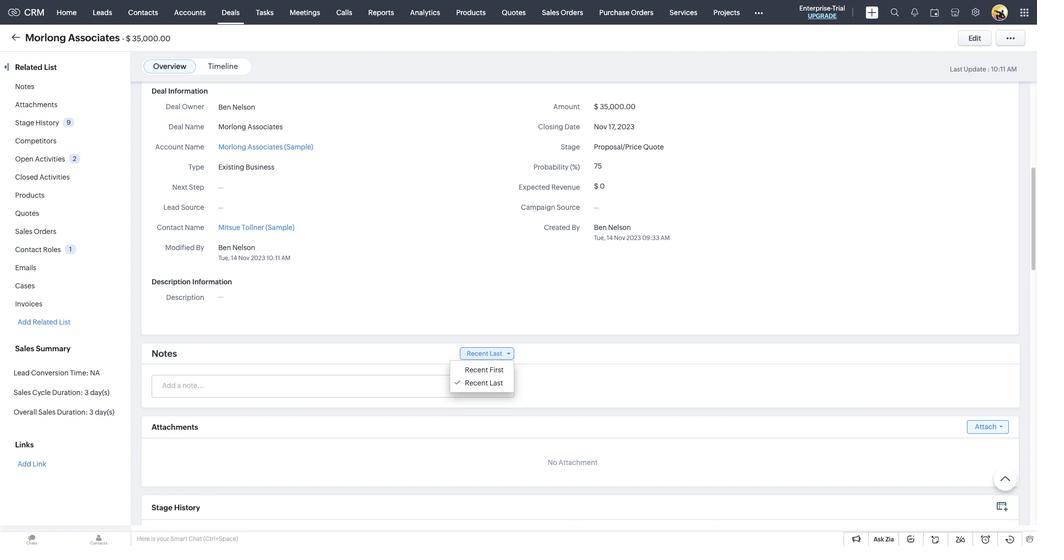Task type: describe. For each thing, give the bounding box(es) containing it.
morlong associates (sample)
[[218, 143, 313, 151]]

1 horizontal spatial history
[[174, 504, 200, 513]]

1 horizontal spatial revenue
[[552, 184, 580, 192]]

name for contact name
[[185, 224, 204, 232]]

signals image
[[912, 8, 919, 17]]

open activities link
[[15, 155, 65, 163]]

zia
[[886, 537, 895, 544]]

deals
[[222, 8, 240, 16]]

emails link
[[15, 264, 36, 272]]

activities for open activities
[[35, 155, 65, 163]]

morlong associates
[[218, 123, 283, 131]]

add link
[[18, 461, 46, 469]]

0 vertical spatial notes
[[15, 83, 34, 91]]

0 vertical spatial 2023
[[618, 123, 635, 131]]

0 vertical spatial last
[[951, 66, 963, 73]]

overview link
[[153, 62, 187, 71]]

contact roles link
[[15, 246, 61, 254]]

1 vertical spatial modified by
[[945, 525, 984, 533]]

tue, for created by
[[594, 235, 606, 242]]

search element
[[885, 0, 906, 25]]

1 vertical spatial last
[[490, 350, 503, 358]]

17,
[[609, 123, 617, 131]]

overall
[[14, 409, 37, 417]]

lead source
[[164, 204, 204, 212]]

75
[[594, 162, 602, 170]]

09:33
[[643, 235, 660, 242]]

lead for lead conversion time: na
[[14, 369, 30, 378]]

1 horizontal spatial amount
[[554, 103, 580, 111]]

time:
[[70, 369, 89, 378]]

chats image
[[0, 533, 64, 547]]

description for description
[[166, 294, 204, 302]]

cases
[[15, 282, 35, 290]]

contacts link
[[120, 0, 166, 24]]

0 vertical spatial am
[[1008, 66, 1018, 73]]

purchase
[[600, 8, 630, 16]]

2 vertical spatial recent
[[465, 380, 488, 388]]

Other Modules field
[[749, 4, 770, 20]]

modified time
[[816, 525, 863, 533]]

campaign
[[521, 204, 556, 212]]

next
[[172, 184, 188, 192]]

2 horizontal spatial by
[[976, 525, 984, 533]]

1 horizontal spatial sales orders link
[[534, 0, 592, 24]]

created
[[544, 224, 571, 232]]

closed
[[15, 173, 38, 181]]

0 horizontal spatial history
[[36, 119, 59, 127]]

search image
[[891, 8, 900, 17]]

associates for morlong associates (sample)
[[248, 143, 283, 151]]

sales inside sales orders link
[[542, 8, 560, 16]]

contact name
[[157, 224, 204, 232]]

sales summary
[[15, 345, 71, 353]]

open
[[15, 155, 34, 163]]

accounts link
[[166, 0, 214, 24]]

na
[[90, 369, 100, 378]]

0 vertical spatial (%)
[[570, 163, 580, 171]]

competitors link
[[15, 137, 56, 145]]

0 vertical spatial recent
[[467, 350, 489, 358]]

1 horizontal spatial nov
[[594, 123, 608, 131]]

leads link
[[85, 0, 120, 24]]

3 for overall sales duration:
[[89, 409, 94, 417]]

orders for right sales orders link
[[561, 8, 584, 16]]

attachments link
[[15, 101, 58, 109]]

first
[[490, 366, 504, 375]]

1 horizontal spatial date
[[596, 525, 611, 533]]

overall sales duration: 3 day(s)
[[14, 409, 114, 417]]

associates for morlong associates
[[248, 123, 283, 131]]

nov for modified by
[[239, 255, 250, 262]]

orders for purchase orders link
[[631, 8, 654, 16]]

0 horizontal spatial revenue
[[492, 525, 521, 533]]

(sample) for mitsue tollner (sample)
[[266, 224, 295, 232]]

nelson for ben nelson
[[233, 103, 255, 111]]

morlong for morlong associates (sample)
[[218, 143, 246, 151]]

related list
[[15, 63, 58, 72]]

link
[[33, 461, 46, 469]]

morlong for morlong associates
[[218, 123, 246, 131]]

projects
[[714, 8, 741, 16]]

by for ben nelson tue, 14 nov 2023 10:11 am
[[196, 244, 204, 252]]

morlong for morlong associates - $ 35,000.00
[[25, 32, 66, 43]]

crm link
[[8, 7, 45, 18]]

by for ben nelson tue, 14 nov 2023 09:33 am
[[572, 224, 580, 232]]

nelson for ben nelson tue, 14 nov 2023 09:33 am
[[609, 224, 631, 232]]

deal information
[[152, 87, 208, 95]]

deal name
[[169, 123, 204, 131]]

mitsue tollner (sample) link
[[218, 223, 295, 233]]

1 vertical spatial recent
[[465, 366, 488, 375]]

2 vertical spatial last
[[490, 380, 503, 388]]

existing business
[[218, 163, 275, 171]]

invoices link
[[15, 300, 42, 308]]

0 vertical spatial related
[[15, 63, 42, 72]]

$ 0
[[594, 183, 605, 191]]

closed activities link
[[15, 173, 70, 181]]

step
[[189, 184, 204, 192]]

0 vertical spatial recent last
[[467, 350, 503, 358]]

chat
[[189, 536, 202, 543]]

cases link
[[15, 282, 35, 290]]

sales orders inside sales orders link
[[542, 8, 584, 16]]

10:11 inside ben nelson tue, 14 nov 2023 10:11 am
[[267, 255, 280, 262]]

profile element
[[986, 0, 1015, 24]]

open activities
[[15, 155, 65, 163]]

summary
[[36, 345, 71, 353]]

1 vertical spatial probability (%)
[[370, 525, 417, 533]]

stage duration (calendar days)
[[652, 525, 754, 533]]

1 vertical spatial expected revenue
[[460, 525, 521, 533]]

purchase orders
[[600, 8, 654, 16]]

am for modified by
[[281, 255, 291, 262]]

1 vertical spatial closing
[[569, 525, 594, 533]]

description for description information
[[152, 278, 191, 286]]

0 horizontal spatial quotes link
[[15, 210, 39, 218]]

14 for created by
[[607, 235, 613, 242]]

timeline link
[[208, 62, 238, 71]]

ask zia
[[874, 537, 895, 544]]

ben nelson tue, 14 nov 2023 10:11 am
[[218, 244, 291, 262]]

no attachment
[[548, 459, 598, 467]]

0 horizontal spatial expected
[[460, 525, 491, 533]]

services
[[670, 8, 698, 16]]

35,000.00 inside the morlong associates - $ 35,000.00
[[132, 34, 171, 43]]

1 vertical spatial quotes
[[15, 210, 39, 218]]

1 vertical spatial amount
[[287, 525, 314, 533]]

1 vertical spatial 35,000.00
[[600, 103, 636, 111]]

overview
[[153, 62, 187, 71]]

associates for morlong associates - $ 35,000.00
[[68, 32, 120, 43]]

duration: for sales cycle duration:
[[52, 389, 83, 397]]

mitsue tollner (sample)
[[218, 224, 295, 232]]

profile image
[[992, 4, 1009, 20]]

2 horizontal spatial modified
[[945, 525, 975, 533]]

here is your smart chat (ctrl+space)
[[137, 536, 238, 543]]

existing
[[218, 163, 244, 171]]

edit
[[969, 34, 982, 42]]

day(s) for overall sales duration: 3 day(s)
[[95, 409, 114, 417]]

notes link
[[15, 83, 34, 91]]

1 vertical spatial sales orders link
[[15, 228, 56, 236]]

created by
[[544, 224, 580, 232]]

1 vertical spatial sales orders
[[15, 228, 56, 236]]

crm
[[24, 7, 45, 18]]

days)
[[736, 525, 754, 533]]

contact roles
[[15, 246, 61, 254]]

1 horizontal spatial attachments
[[152, 423, 198, 432]]

1 horizontal spatial quotes
[[502, 8, 526, 16]]

tollner
[[242, 224, 264, 232]]

duration
[[673, 525, 701, 533]]

1 vertical spatial list
[[59, 319, 71, 327]]

0 vertical spatial products
[[457, 8, 486, 16]]

1 vertical spatial notes
[[152, 349, 177, 359]]

smart
[[171, 536, 187, 543]]

name for deal name
[[185, 123, 204, 131]]

roles
[[43, 246, 61, 254]]

1 horizontal spatial 10:11
[[992, 66, 1006, 73]]

1 horizontal spatial expected
[[519, 184, 550, 192]]

morlong associates - $ 35,000.00
[[25, 32, 171, 43]]

am for created by
[[661, 235, 670, 242]]

2023 for created by
[[627, 235, 642, 242]]

contact for contact name
[[157, 224, 184, 232]]

0 vertical spatial probability
[[534, 163, 569, 171]]

0 vertical spatial stage history
[[15, 119, 59, 127]]

cycle
[[32, 389, 51, 397]]

time
[[847, 525, 863, 533]]

0 horizontal spatial closing
[[539, 123, 564, 131]]

0 horizontal spatial probability
[[370, 525, 405, 533]]

name for account name
[[185, 143, 204, 151]]



Task type: locate. For each thing, give the bounding box(es) containing it.
1 vertical spatial recent last
[[465, 380, 503, 388]]

create menu image
[[866, 6, 879, 18]]

1 horizontal spatial products link
[[449, 0, 494, 24]]

description information
[[152, 278, 232, 286]]

add related list
[[18, 319, 71, 327]]

duration: for overall sales duration:
[[57, 409, 88, 417]]

2 vertical spatial 2023
[[251, 255, 266, 262]]

add for add link
[[18, 461, 31, 469]]

ben inside ben nelson tue, 14 nov 2023 10:11 am
[[218, 244, 231, 252]]

am inside ben nelson tue, 14 nov 2023 10:11 am
[[281, 255, 291, 262]]

add
[[18, 319, 31, 327], [18, 461, 31, 469]]

2023 right 17,
[[618, 123, 635, 131]]

lead left conversion
[[14, 369, 30, 378]]

tue, inside ben nelson tue, 14 nov 2023 10:11 am
[[218, 255, 230, 262]]

history
[[36, 119, 59, 127], [174, 504, 200, 513]]

nelson inside ben nelson tue, 14 nov 2023 10:11 am
[[233, 244, 255, 252]]

1
[[69, 246, 72, 253]]

ben for ben nelson tue, 14 nov 2023 09:33 am
[[594, 224, 607, 232]]

0 vertical spatial expected revenue
[[519, 184, 580, 192]]

1 vertical spatial date
[[596, 525, 611, 533]]

day(s)
[[90, 389, 110, 397], [95, 409, 114, 417]]

amount
[[554, 103, 580, 111], [287, 525, 314, 533]]

lead for lead source
[[164, 204, 180, 212]]

home
[[57, 8, 77, 16]]

2 vertical spatial name
[[185, 224, 204, 232]]

closed activities
[[15, 173, 70, 181]]

35,000.00
[[132, 34, 171, 43], [600, 103, 636, 111]]

add left link
[[18, 461, 31, 469]]

morlong
[[25, 32, 66, 43], [218, 123, 246, 131], [218, 143, 246, 151]]

activities up closed activities
[[35, 155, 65, 163]]

tue, for modified by
[[218, 255, 230, 262]]

0 horizontal spatial attachments
[[15, 101, 58, 109]]

name down owner
[[185, 123, 204, 131]]

2 add from the top
[[18, 461, 31, 469]]

0 horizontal spatial modified by
[[165, 244, 204, 252]]

1 horizontal spatial 14
[[607, 235, 613, 242]]

1 vertical spatial (%)
[[407, 525, 417, 533]]

0 vertical spatial expected
[[519, 184, 550, 192]]

$
[[126, 34, 131, 43], [594, 103, 599, 111], [594, 183, 599, 191]]

products link down "closed"
[[15, 192, 45, 200]]

0 vertical spatial description
[[152, 278, 191, 286]]

0 horizontal spatial quotes
[[15, 210, 39, 218]]

2 vertical spatial morlong
[[218, 143, 246, 151]]

0 horizontal spatial products link
[[15, 192, 45, 200]]

Add a note... field
[[152, 381, 514, 391]]

attach
[[976, 423, 998, 432]]

recent first
[[465, 366, 504, 375]]

name down lead source
[[185, 224, 204, 232]]

0 vertical spatial closing date
[[539, 123, 580, 131]]

35,000.00 up 'nov 17, 2023'
[[600, 103, 636, 111]]

0 vertical spatial nelson
[[233, 103, 255, 111]]

morlong down ben nelson
[[218, 123, 246, 131]]

expected revenue
[[519, 184, 580, 192], [460, 525, 521, 533]]

ben right owner
[[218, 103, 231, 111]]

source for campaign source
[[557, 204, 580, 212]]

3 name from the top
[[185, 224, 204, 232]]

associates up morlong associates (sample)
[[248, 123, 283, 131]]

1 vertical spatial contact
[[15, 246, 42, 254]]

business
[[246, 163, 275, 171]]

0 vertical spatial revenue
[[552, 184, 580, 192]]

create menu element
[[860, 0, 885, 24]]

tue,
[[594, 235, 606, 242], [218, 255, 230, 262]]

1 horizontal spatial modified by
[[945, 525, 984, 533]]

modified by
[[165, 244, 204, 252], [945, 525, 984, 533]]

0 vertical spatial products link
[[449, 0, 494, 24]]

products down "closed"
[[15, 192, 45, 200]]

upgrade
[[808, 13, 837, 20]]

1 vertical spatial by
[[196, 244, 204, 252]]

duration: down sales cycle duration: 3 day(s) at the left bottom of page
[[57, 409, 88, 417]]

3 down sales cycle duration: 3 day(s) at the left bottom of page
[[89, 409, 94, 417]]

products right analytics link
[[457, 8, 486, 16]]

0 vertical spatial history
[[36, 119, 59, 127]]

leads
[[93, 8, 112, 16]]

$ right -
[[126, 34, 131, 43]]

14 inside ben nelson tue, 14 nov 2023 09:33 am
[[607, 235, 613, 242]]

-
[[122, 34, 125, 43]]

nov
[[594, 123, 608, 131], [615, 235, 626, 242], [239, 255, 250, 262]]

history up here is your smart chat (ctrl+space)
[[174, 504, 200, 513]]

1 horizontal spatial stage history
[[152, 504, 200, 513]]

add for add related list
[[18, 319, 31, 327]]

closing date
[[539, 123, 580, 131], [569, 525, 611, 533]]

1 horizontal spatial source
[[557, 204, 580, 212]]

deal for deal information
[[152, 87, 167, 95]]

0 horizontal spatial 14
[[231, 255, 237, 262]]

last update : 10:11 am
[[951, 66, 1018, 73]]

0 horizontal spatial date
[[565, 123, 580, 131]]

:
[[988, 66, 990, 73]]

owner
[[182, 103, 204, 111]]

1 vertical spatial associates
[[248, 123, 283, 131]]

recent left first
[[465, 366, 488, 375]]

last up first
[[490, 350, 503, 358]]

contact up emails link at the top of the page
[[15, 246, 42, 254]]

1 vertical spatial 2023
[[627, 235, 642, 242]]

0 vertical spatial day(s)
[[90, 389, 110, 397]]

timeline
[[208, 62, 238, 71]]

0 horizontal spatial by
[[196, 244, 204, 252]]

2023 left 09:33
[[627, 235, 642, 242]]

2 vertical spatial by
[[976, 525, 984, 533]]

home link
[[49, 0, 85, 24]]

nov down tollner
[[239, 255, 250, 262]]

edit button
[[959, 30, 992, 46]]

orders up roles
[[34, 228, 56, 236]]

tue, inside ben nelson tue, 14 nov 2023 09:33 am
[[594, 235, 606, 242]]

quotes link
[[494, 0, 534, 24], [15, 210, 39, 218]]

revenue
[[552, 184, 580, 192], [492, 525, 521, 533]]

$ for expected revenue
[[594, 183, 599, 191]]

1 horizontal spatial modified
[[816, 525, 846, 533]]

duration: up the overall sales duration: 3 day(s)
[[52, 389, 83, 397]]

nov for created by
[[615, 235, 626, 242]]

$ inside the morlong associates - $ 35,000.00
[[126, 34, 131, 43]]

0 vertical spatial list
[[44, 63, 57, 72]]

2 horizontal spatial nov
[[615, 235, 626, 242]]

0 vertical spatial sales orders
[[542, 8, 584, 16]]

orders left purchase at the top of the page
[[561, 8, 584, 16]]

3 for sales cycle duration:
[[85, 389, 89, 397]]

stage history down the attachments link at the top left of page
[[15, 119, 59, 127]]

0 vertical spatial $
[[126, 34, 131, 43]]

proposal/price
[[594, 143, 642, 151]]

$ for amount
[[594, 103, 599, 111]]

0 horizontal spatial lead
[[14, 369, 30, 378]]

trial
[[833, 5, 846, 12]]

1 vertical spatial name
[[185, 143, 204, 151]]

signals element
[[906, 0, 925, 25]]

0 vertical spatial modified by
[[165, 244, 204, 252]]

nelson for ben nelson tue, 14 nov 2023 10:11 am
[[233, 244, 255, 252]]

1 horizontal spatial closing
[[569, 525, 594, 533]]

calendar image
[[931, 8, 940, 16]]

deal down deal information
[[166, 103, 181, 111]]

0 vertical spatial 35,000.00
[[132, 34, 171, 43]]

14 down mitsue
[[231, 255, 237, 262]]

1 vertical spatial am
[[661, 235, 670, 242]]

nov inside ben nelson tue, 14 nov 2023 10:11 am
[[239, 255, 250, 262]]

list
[[44, 63, 57, 72], [59, 319, 71, 327]]

am right :
[[1008, 66, 1018, 73]]

list up the attachments link at the top left of page
[[44, 63, 57, 72]]

0 horizontal spatial sales orders
[[15, 228, 56, 236]]

0 vertical spatial probability (%)
[[534, 163, 580, 171]]

1 vertical spatial nelson
[[609, 224, 631, 232]]

1 horizontal spatial list
[[59, 319, 71, 327]]

deal for deal owner
[[166, 103, 181, 111]]

source for lead source
[[181, 204, 204, 212]]

source up created by
[[557, 204, 580, 212]]

1 source from the left
[[181, 204, 204, 212]]

quote
[[644, 143, 664, 151]]

2023 inside ben nelson tue, 14 nov 2023 10:11 am
[[251, 255, 266, 262]]

deal down overview link
[[152, 87, 167, 95]]

1 add from the top
[[18, 319, 31, 327]]

ben for ben nelson tue, 14 nov 2023 10:11 am
[[218, 244, 231, 252]]

0 horizontal spatial modified
[[165, 244, 195, 252]]

lead down next
[[164, 204, 180, 212]]

1 vertical spatial stage history
[[152, 504, 200, 513]]

14 for modified by
[[231, 255, 237, 262]]

1 vertical spatial information
[[192, 278, 232, 286]]

0 vertical spatial information
[[168, 87, 208, 95]]

contacts
[[128, 8, 158, 16]]

nov inside ben nelson tue, 14 nov 2023 09:33 am
[[615, 235, 626, 242]]

list up summary
[[59, 319, 71, 327]]

1 horizontal spatial contact
[[157, 224, 184, 232]]

account
[[155, 143, 184, 151]]

1 horizontal spatial by
[[572, 224, 580, 232]]

associates up "business"
[[248, 143, 283, 151]]

nelson inside ben nelson tue, 14 nov 2023 09:33 am
[[609, 224, 631, 232]]

tasks link
[[248, 0, 282, 24]]

1 vertical spatial $
[[594, 103, 599, 111]]

0 vertical spatial 3
[[85, 389, 89, 397]]

0 vertical spatial sales orders link
[[534, 0, 592, 24]]

enterprise-trial upgrade
[[800, 5, 846, 20]]

probability (%)
[[534, 163, 580, 171], [370, 525, 417, 533]]

10:11 down the 'mitsue tollner (sample)' link
[[267, 255, 280, 262]]

14
[[607, 235, 613, 242], [231, 255, 237, 262]]

type
[[188, 163, 204, 171]]

am inside ben nelson tue, 14 nov 2023 09:33 am
[[661, 235, 670, 242]]

morlong down the crm
[[25, 32, 66, 43]]

2 horizontal spatial orders
[[631, 8, 654, 16]]

last left update
[[951, 66, 963, 73]]

no
[[548, 459, 558, 467]]

competitors
[[15, 137, 56, 145]]

nov 17, 2023
[[594, 123, 635, 131]]

emails
[[15, 264, 36, 272]]

deals link
[[214, 0, 248, 24]]

0 vertical spatial morlong
[[25, 32, 66, 43]]

meetings
[[290, 8, 320, 16]]

products link right the analytics
[[449, 0, 494, 24]]

related down invoices "link"
[[33, 319, 58, 327]]

1 horizontal spatial lead
[[164, 204, 180, 212]]

invoices
[[15, 300, 42, 308]]

0 horizontal spatial 10:11
[[267, 255, 280, 262]]

calls
[[337, 8, 352, 16]]

activities for closed activities
[[40, 173, 70, 181]]

lead conversion time: na
[[14, 369, 100, 378]]

recent last down the recent first
[[465, 380, 503, 388]]

recent up the recent first
[[467, 350, 489, 358]]

last down first
[[490, 380, 503, 388]]

1 name from the top
[[185, 123, 204, 131]]

orders right purchase at the top of the page
[[631, 8, 654, 16]]

0 vertical spatial deal
[[152, 87, 167, 95]]

1 vertical spatial day(s)
[[95, 409, 114, 417]]

analytics link
[[402, 0, 449, 24]]

associates down leads
[[68, 32, 120, 43]]

attach link
[[968, 421, 1010, 435]]

information for description information
[[192, 278, 232, 286]]

2 name from the top
[[185, 143, 204, 151]]

0 horizontal spatial tue,
[[218, 255, 230, 262]]

stage history
[[15, 119, 59, 127], [152, 504, 200, 513]]

14 left 09:33
[[607, 235, 613, 242]]

2023 down the 'mitsue tollner (sample)' link
[[251, 255, 266, 262]]

(sample) for morlong associates (sample)
[[284, 143, 313, 151]]

1 vertical spatial lead
[[14, 369, 30, 378]]

0 horizontal spatial probability (%)
[[370, 525, 417, 533]]

meetings link
[[282, 0, 329, 24]]

1 vertical spatial related
[[33, 319, 58, 327]]

contact for contact roles
[[15, 246, 42, 254]]

products
[[457, 8, 486, 16], [15, 192, 45, 200]]

1 vertical spatial quotes link
[[15, 210, 39, 218]]

2 vertical spatial ben
[[218, 244, 231, 252]]

deal up account name
[[169, 123, 184, 131]]

campaign source
[[521, 204, 580, 212]]

deal for deal name
[[169, 123, 184, 131]]

date
[[565, 123, 580, 131], [596, 525, 611, 533]]

sales orders link
[[534, 0, 592, 24], [15, 228, 56, 236]]

purchase orders link
[[592, 0, 662, 24]]

2 vertical spatial associates
[[248, 143, 283, 151]]

1 vertical spatial 10:11
[[267, 255, 280, 262]]

14 inside ben nelson tue, 14 nov 2023 10:11 am
[[231, 255, 237, 262]]

day(s) for sales cycle duration: 3 day(s)
[[90, 389, 110, 397]]

1 vertical spatial products
[[15, 192, 45, 200]]

0 vertical spatial name
[[185, 123, 204, 131]]

am
[[1008, 66, 1018, 73], [661, 235, 670, 242], [281, 255, 291, 262]]

contacts image
[[67, 533, 131, 547]]

0 horizontal spatial orders
[[34, 228, 56, 236]]

2023 for modified by
[[251, 255, 266, 262]]

1 horizontal spatial 35,000.00
[[600, 103, 636, 111]]

am down the 'mitsue tollner (sample)' link
[[281, 255, 291, 262]]

recent down the recent first
[[465, 380, 488, 388]]

contact down lead source
[[157, 224, 184, 232]]

(sample)
[[284, 143, 313, 151], [266, 224, 295, 232]]

2 horizontal spatial am
[[1008, 66, 1018, 73]]

3 down time:
[[85, 389, 89, 397]]

1 vertical spatial closing date
[[569, 525, 611, 533]]

0 horizontal spatial amount
[[287, 525, 314, 533]]

0 vertical spatial amount
[[554, 103, 580, 111]]

0 horizontal spatial list
[[44, 63, 57, 72]]

related up notes link
[[15, 63, 42, 72]]

$ left 0
[[594, 183, 599, 191]]

ben nelson
[[218, 103, 255, 111]]

0 vertical spatial date
[[565, 123, 580, 131]]

35,000.00 down the contacts link
[[132, 34, 171, 43]]

name up type
[[185, 143, 204, 151]]

conversion
[[31, 369, 69, 378]]

your
[[157, 536, 169, 543]]

stage history up smart
[[152, 504, 200, 513]]

ben inside ben nelson tue, 14 nov 2023 09:33 am
[[594, 224, 607, 232]]

0 horizontal spatial (%)
[[407, 525, 417, 533]]

1 vertical spatial nov
[[615, 235, 626, 242]]

recent last up the recent first
[[467, 350, 503, 358]]

history down the attachments link at the top left of page
[[36, 119, 59, 127]]

ben down mitsue
[[218, 244, 231, 252]]

reports link
[[361, 0, 402, 24]]

am right 09:33
[[661, 235, 670, 242]]

add down invoices
[[18, 319, 31, 327]]

nov left 09:33
[[615, 235, 626, 242]]

orders
[[561, 8, 584, 16], [631, 8, 654, 16], [34, 228, 56, 236]]

projects link
[[706, 0, 749, 24]]

ben for ben nelson
[[218, 103, 231, 111]]

2 source from the left
[[557, 204, 580, 212]]

1 horizontal spatial probability
[[534, 163, 569, 171]]

morlong associates (sample) link
[[218, 142, 313, 153]]

(ctrl+space)
[[203, 536, 238, 543]]

source down step
[[181, 204, 204, 212]]

0 vertical spatial ben
[[218, 103, 231, 111]]

2023 inside ben nelson tue, 14 nov 2023 09:33 am
[[627, 235, 642, 242]]

$ up 'nov 17, 2023'
[[594, 103, 599, 111]]

nov left 17,
[[594, 123, 608, 131]]

attachment
[[559, 459, 598, 467]]

0 horizontal spatial sales orders link
[[15, 228, 56, 236]]

proposal/price quote
[[594, 143, 664, 151]]

ben right created by
[[594, 224, 607, 232]]

2 vertical spatial deal
[[169, 123, 184, 131]]

1 horizontal spatial quotes link
[[494, 0, 534, 24]]

morlong up existing
[[218, 143, 246, 151]]

is
[[151, 536, 156, 543]]

10:11 right :
[[992, 66, 1006, 73]]

information for deal information
[[168, 87, 208, 95]]

activities down open activities link
[[40, 173, 70, 181]]

tasks
[[256, 8, 274, 16]]

reports
[[369, 8, 394, 16]]



Task type: vqa. For each thing, say whether or not it's contained in the screenshot.


